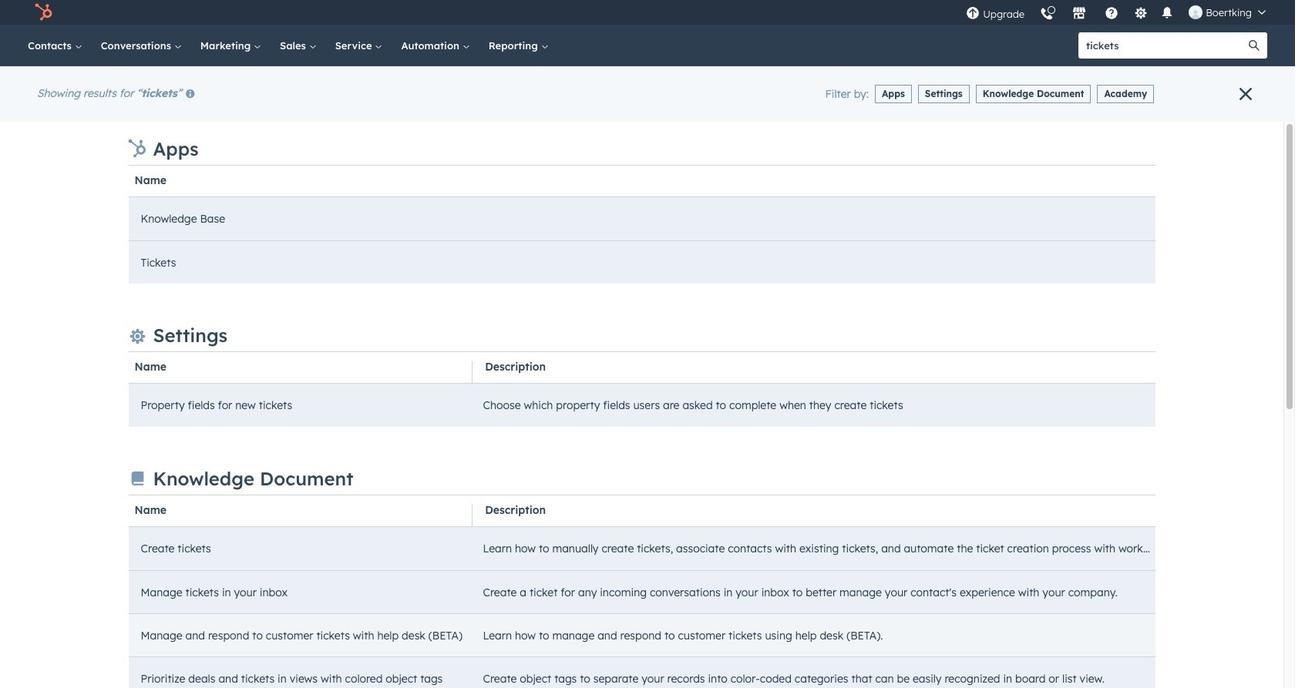 Task type: describe. For each thing, give the bounding box(es) containing it.
Search HubSpot search field
[[1079, 32, 1242, 59]]

bob king image
[[1189, 5, 1203, 19]]

marketplaces image
[[1073, 7, 1087, 21]]

user guides element
[[237, 66, 394, 234]]

[object object] complete progress bar
[[903, 332, 939, 336]]



Task type: vqa. For each thing, say whether or not it's contained in the screenshot.
Create a Create
no



Task type: locate. For each thing, give the bounding box(es) containing it.
progress bar
[[419, 119, 549, 134]]

menu
[[959, 0, 1277, 25]]



